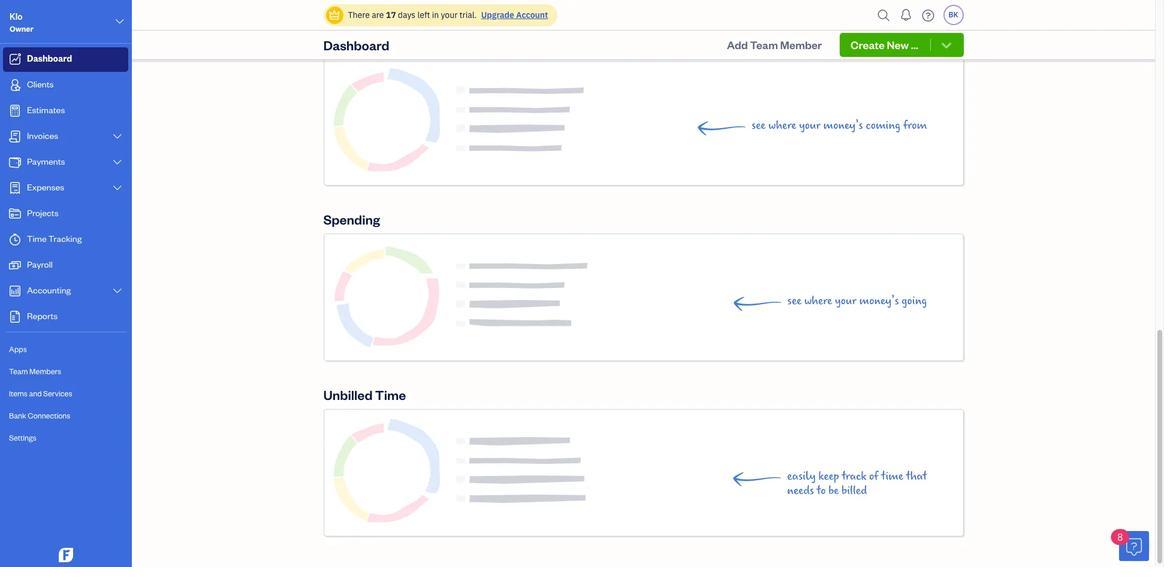 Task type: describe. For each thing, give the bounding box(es) containing it.
where for see where your money's going
[[805, 295, 833, 309]]

your for see where your money's coming from
[[799, 119, 821, 133]]

see where your money's coming from
[[752, 119, 927, 133]]

chevron large down image for expenses
[[112, 184, 123, 193]]

dashboard inside main element
[[27, 53, 72, 64]]

there
[[348, 10, 370, 20]]

payments link
[[3, 151, 128, 175]]

chart image
[[8, 285, 22, 297]]

chevron large down image for invoices
[[112, 132, 123, 142]]

going
[[902, 295, 927, 309]]

see for see where your money's going
[[788, 295, 802, 309]]

settings
[[9, 434, 36, 443]]

trial.
[[460, 10, 477, 20]]

project image
[[8, 208, 22, 220]]

expenses
[[27, 182, 64, 193]]

in
[[432, 10, 439, 20]]

reports
[[27, 311, 58, 322]]

klo
[[10, 11, 23, 22]]

chevrondown image
[[940, 39, 954, 51]]

chevron large down image
[[114, 14, 125, 29]]

of
[[870, 470, 879, 484]]

money image
[[8, 260, 22, 272]]

account
[[516, 10, 548, 20]]

streams
[[378, 36, 429, 52]]

chevron large down image for payments
[[112, 158, 123, 167]]

timer image
[[8, 234, 22, 246]]

estimates
[[27, 104, 65, 116]]

items
[[9, 389, 28, 399]]

payments
[[27, 156, 65, 167]]

services
[[43, 389, 72, 399]]

bk button
[[944, 5, 964, 25]]

coming
[[866, 119, 901, 133]]

add team member button
[[716, 33, 833, 57]]

clients link
[[3, 73, 128, 98]]

1 horizontal spatial dashboard
[[324, 37, 390, 53]]

apps link
[[3, 339, 128, 360]]

new
[[887, 38, 909, 52]]

dashboard image
[[8, 53, 22, 65]]

create new …
[[851, 38, 919, 52]]

left
[[418, 10, 430, 20]]

easily keep track of time that needs to be billed
[[788, 470, 927, 499]]

crown image
[[328, 9, 341, 21]]

to
[[817, 485, 826, 499]]

go to help image
[[919, 6, 938, 24]]

expenses link
[[3, 176, 128, 201]]

team inside the add team member button
[[750, 38, 778, 52]]

time tracking link
[[3, 228, 128, 252]]

items and services
[[9, 389, 72, 399]]

reports link
[[3, 305, 128, 330]]

time inside main element
[[27, 233, 47, 245]]

from
[[904, 119, 927, 133]]

keep
[[819, 470, 839, 484]]

report image
[[8, 311, 22, 323]]

members
[[29, 367, 61, 377]]

days
[[398, 10, 416, 20]]

needs
[[788, 485, 814, 499]]

time tracking
[[27, 233, 82, 245]]

spending
[[324, 211, 380, 228]]

money's for going
[[860, 295, 899, 309]]

1 horizontal spatial time
[[375, 387, 406, 404]]

chevron large down image for accounting
[[112, 287, 123, 296]]

there are 17 days left in your trial. upgrade account
[[348, 10, 548, 20]]

main element
[[0, 0, 162, 568]]



Task type: locate. For each thing, give the bounding box(es) containing it.
billed
[[842, 485, 867, 499]]

2 chevron large down image from the top
[[112, 158, 123, 167]]

bk
[[949, 10, 959, 19]]

your for see where your money's going
[[835, 295, 857, 309]]

apps
[[9, 345, 27, 354]]

where for see where your money's coming from
[[769, 119, 797, 133]]

projects
[[27, 207, 59, 219]]

money's left 'going' at the right bottom
[[860, 295, 899, 309]]

team
[[750, 38, 778, 52], [9, 367, 28, 377]]

dashboard link
[[3, 47, 128, 72]]

resource center badge image
[[1120, 532, 1150, 562]]

…
[[911, 38, 919, 52]]

1 vertical spatial time
[[375, 387, 406, 404]]

invoice image
[[8, 131, 22, 143]]

upgrade account link
[[479, 10, 548, 20]]

chevron large down image
[[112, 132, 123, 142], [112, 158, 123, 167], [112, 184, 123, 193], [112, 287, 123, 296]]

1 horizontal spatial see
[[788, 295, 802, 309]]

1 horizontal spatial your
[[799, 119, 821, 133]]

add team member
[[727, 38, 822, 52]]

items and services link
[[3, 384, 128, 405]]

0 vertical spatial see
[[752, 119, 766, 133]]

dashboard
[[324, 37, 390, 53], [27, 53, 72, 64]]

3 chevron large down image from the top
[[112, 184, 123, 193]]

notifications image
[[897, 3, 916, 27]]

revenue streams
[[324, 36, 429, 52]]

0 vertical spatial your
[[441, 10, 458, 20]]

tracking
[[48, 233, 82, 245]]

1 vertical spatial see
[[788, 295, 802, 309]]

add
[[727, 38, 748, 52]]

estimates link
[[3, 99, 128, 124]]

2 vertical spatial your
[[835, 295, 857, 309]]

time
[[882, 470, 904, 484]]

klo owner
[[10, 11, 33, 34]]

are
[[372, 10, 384, 20]]

bank connections
[[9, 411, 70, 421]]

chevron large down image inside 'payments' link
[[112, 158, 123, 167]]

accounting link
[[3, 279, 128, 304]]

time
[[27, 233, 47, 245], [375, 387, 406, 404]]

see where your money's going
[[788, 295, 927, 309]]

0 horizontal spatial your
[[441, 10, 458, 20]]

accounting
[[27, 285, 71, 296]]

0 vertical spatial time
[[27, 233, 47, 245]]

1 chevron large down image from the top
[[112, 132, 123, 142]]

chevron large down image inside expenses link
[[112, 184, 123, 193]]

team right add
[[750, 38, 778, 52]]

1 vertical spatial team
[[9, 367, 28, 377]]

your
[[441, 10, 458, 20], [799, 119, 821, 133], [835, 295, 857, 309]]

chevron large down image inside invoices link
[[112, 132, 123, 142]]

payroll
[[27, 259, 53, 270]]

owner
[[10, 24, 33, 34]]

0 vertical spatial team
[[750, 38, 778, 52]]

revenue
[[324, 36, 376, 52]]

unbilled
[[324, 387, 373, 404]]

1 vertical spatial money's
[[860, 295, 899, 309]]

create new … button
[[840, 33, 964, 57]]

estimate image
[[8, 105, 22, 117]]

money's for coming
[[824, 119, 863, 133]]

clients
[[27, 79, 54, 90]]

see
[[752, 119, 766, 133], [788, 295, 802, 309]]

1 horizontal spatial where
[[805, 295, 833, 309]]

settings link
[[3, 428, 128, 449]]

dashboard up clients
[[27, 53, 72, 64]]

client image
[[8, 79, 22, 91]]

invoices link
[[3, 125, 128, 149]]

dashboard down there
[[324, 37, 390, 53]]

0 vertical spatial money's
[[824, 119, 863, 133]]

0 vertical spatial where
[[769, 119, 797, 133]]

bank
[[9, 411, 26, 421]]

bank connections link
[[3, 406, 128, 427]]

payment image
[[8, 157, 22, 169]]

0 horizontal spatial time
[[27, 233, 47, 245]]

time right unbilled
[[375, 387, 406, 404]]

that
[[907, 470, 927, 484]]

8
[[1118, 532, 1124, 544]]

8 button
[[1112, 530, 1150, 562]]

freshbooks image
[[56, 549, 76, 563]]

4 chevron large down image from the top
[[112, 287, 123, 296]]

team members
[[9, 367, 61, 377]]

search image
[[875, 6, 894, 24]]

17
[[386, 10, 396, 20]]

where
[[769, 119, 797, 133], [805, 295, 833, 309]]

payroll link
[[3, 254, 128, 278]]

0 horizontal spatial team
[[9, 367, 28, 377]]

see for see where your money's coming from
[[752, 119, 766, 133]]

member
[[781, 38, 822, 52]]

0 horizontal spatial where
[[769, 119, 797, 133]]

1 horizontal spatial team
[[750, 38, 778, 52]]

team members link
[[3, 362, 128, 383]]

team up items at the left bottom
[[9, 367, 28, 377]]

and
[[29, 389, 42, 399]]

upgrade
[[481, 10, 514, 20]]

1 vertical spatial where
[[805, 295, 833, 309]]

expense image
[[8, 182, 22, 194]]

projects link
[[3, 202, 128, 227]]

track
[[842, 470, 867, 484]]

chevron large down image down 'payments' link
[[112, 184, 123, 193]]

chevron large down image down invoices link
[[112, 158, 123, 167]]

0 horizontal spatial see
[[752, 119, 766, 133]]

easily
[[788, 470, 816, 484]]

invoices
[[27, 130, 58, 142]]

create
[[851, 38, 885, 52]]

chevron large down image down payroll link at the left top
[[112, 287, 123, 296]]

be
[[829, 485, 839, 499]]

money's
[[824, 119, 863, 133], [860, 295, 899, 309]]

chevron large down image down the estimates link
[[112, 132, 123, 142]]

money's left coming
[[824, 119, 863, 133]]

chevron large down image inside accounting link
[[112, 287, 123, 296]]

unbilled time
[[324, 387, 406, 404]]

connections
[[28, 411, 70, 421]]

1 vertical spatial your
[[799, 119, 821, 133]]

team inside team members link
[[9, 367, 28, 377]]

time right timer image
[[27, 233, 47, 245]]

2 horizontal spatial your
[[835, 295, 857, 309]]

0 horizontal spatial dashboard
[[27, 53, 72, 64]]



Task type: vqa. For each thing, say whether or not it's contained in the screenshot.
'Tracking'
yes



